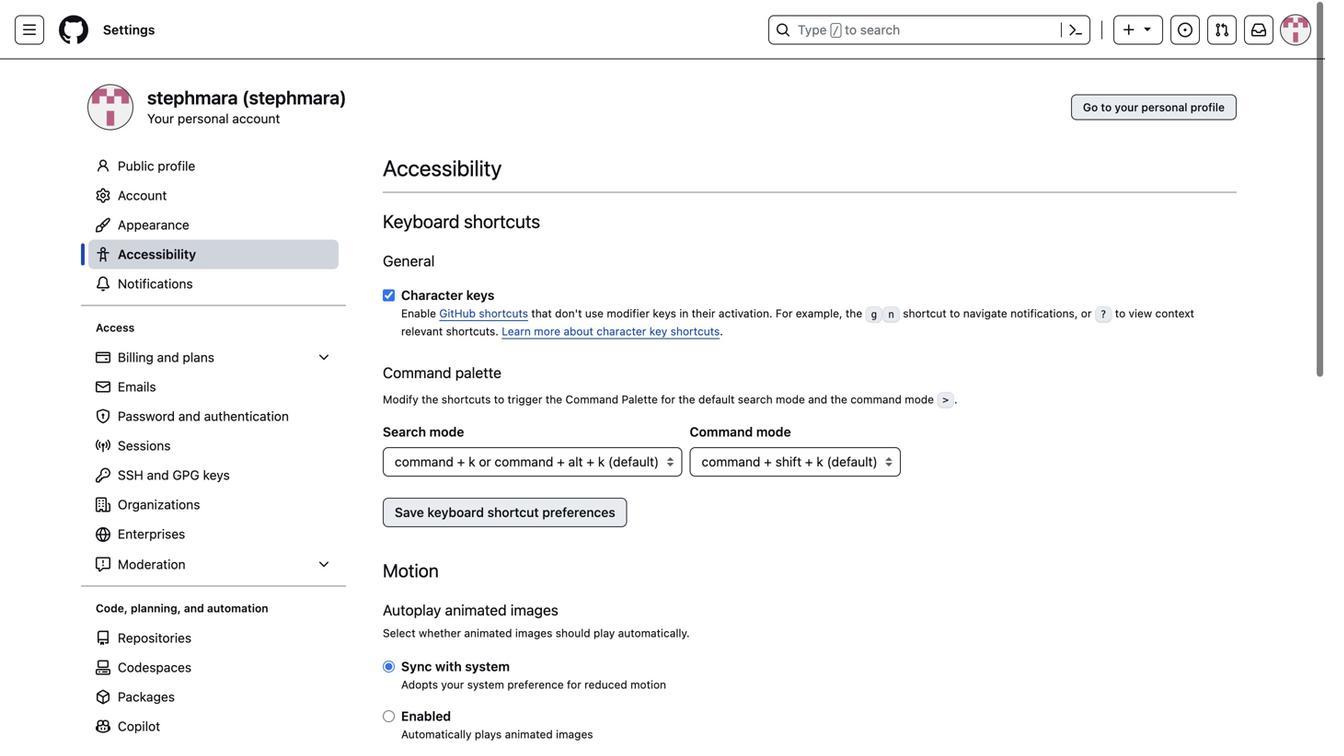 Task type: describe. For each thing, give the bounding box(es) containing it.
select
[[383, 627, 416, 640]]

@stephmara image
[[88, 85, 133, 129]]

search
[[383, 424, 426, 439]]

issue opened image
[[1178, 22, 1193, 37]]

key image
[[96, 468, 110, 482]]

select whether animated images should play automatically.
[[383, 627, 690, 640]]

ssh and gpg keys link
[[88, 460, 339, 490]]

for inside modify the shortcuts to trigger the command palette for the default search mode and the command mode > .
[[661, 392, 676, 405]]

sessions link
[[88, 431, 339, 460]]

and inside modify the shortcuts to trigger the command palette for the default search mode and the command mode > .
[[808, 392, 828, 405]]

save keyboard shortcut preferences button
[[383, 498, 628, 527]]

code, planning, and automation
[[96, 602, 268, 614]]

to right the go
[[1101, 100, 1112, 113]]

0 horizontal spatial .
[[720, 324, 723, 337]]

1 horizontal spatial profile
[[1191, 100, 1225, 113]]

public profile link
[[88, 151, 339, 180]]

modifier
[[607, 307, 650, 319]]

shield lock image
[[96, 409, 110, 423]]

?
[[1101, 308, 1107, 320]]

their
[[692, 307, 716, 319]]

go to your personal profile
[[1083, 100, 1225, 113]]

1 vertical spatial accessibility
[[118, 246, 196, 261]]

autoplay
[[383, 601, 441, 619]]

globe image
[[96, 527, 110, 542]]

search inside modify the shortcuts to trigger the command palette for the default search mode and the command mode > .
[[738, 392, 773, 405]]

shortcuts right keyboard
[[464, 210, 540, 232]]

go to your personal profile link
[[1072, 94, 1237, 120]]

for
[[776, 307, 793, 319]]

billing
[[118, 349, 154, 365]]

should
[[556, 627, 591, 640]]

system for your
[[467, 678, 504, 691]]

modify
[[383, 392, 419, 405]]

n shortcut to navigate notifications, or ?
[[889, 307, 1107, 320]]

organizations
[[118, 497, 200, 512]]

package image
[[96, 690, 110, 704]]

learn more about character key shortcuts link
[[502, 324, 720, 337]]

the down command palette
[[422, 392, 439, 405]]

stephmara (stephmara) your personal account
[[147, 86, 347, 126]]

0 vertical spatial images
[[511, 601, 559, 619]]

shortcuts down their
[[671, 324, 720, 337]]

save
[[395, 505, 424, 520]]

autoplay animated images
[[383, 601, 559, 619]]

0 vertical spatial search
[[861, 22, 901, 37]]

keys inside enable github shortcuts that don't use modifier keys in their activation.         for example, the g
[[653, 307, 677, 319]]

navigate
[[964, 307, 1008, 319]]

repositories
[[118, 630, 192, 645]]

copilot image
[[96, 719, 110, 734]]

. inside modify the shortcuts to trigger the command palette for the default search mode and the command mode > .
[[955, 392, 958, 405]]

and up repositories link
[[184, 602, 204, 614]]

ssh
[[118, 467, 143, 482]]

billing and plans
[[118, 349, 215, 365]]

palette
[[455, 363, 502, 381]]

shortcuts inside modify the shortcuts to trigger the command palette for the default search mode and the command mode > .
[[442, 392, 491, 405]]

gpg
[[173, 467, 200, 482]]

bell image
[[96, 276, 110, 291]]

codespaces image
[[96, 660, 110, 675]]

password and authentication link
[[88, 401, 339, 431]]

homepage image
[[59, 15, 88, 44]]

relevant
[[401, 324, 443, 337]]

preferences
[[542, 505, 616, 520]]

1 horizontal spatial accessibility
[[383, 155, 502, 180]]

to right /
[[845, 22, 857, 37]]

character
[[597, 324, 647, 337]]

animated for plays
[[505, 728, 553, 741]]

the right trigger
[[546, 392, 563, 405]]

command palette
[[383, 363, 502, 381]]

images for whether
[[515, 627, 553, 640]]

packages
[[118, 689, 175, 704]]

/
[[833, 24, 840, 37]]

view
[[1129, 307, 1153, 319]]

github
[[440, 307, 476, 319]]

Enabled radio
[[383, 710, 395, 722]]

example,
[[796, 307, 843, 319]]

use
[[585, 307, 604, 319]]

plus image
[[1122, 22, 1137, 37]]

system for with
[[465, 659, 510, 674]]

sync with system
[[401, 659, 510, 674]]

type
[[798, 22, 827, 37]]

broadcast image
[[96, 438, 110, 453]]

palette
[[622, 392, 658, 405]]

settings link
[[96, 15, 162, 44]]

automatically
[[401, 728, 472, 741]]

adopts
[[401, 678, 438, 691]]

the inside enable github shortcuts that don't use modifier keys in their activation.         for example, the g
[[846, 307, 863, 319]]

or
[[1081, 307, 1092, 319]]

save keyboard shortcut preferences
[[395, 505, 616, 520]]

enabled
[[401, 709, 451, 724]]

trigger
[[508, 392, 543, 405]]

default
[[699, 392, 735, 405]]

command for command mode
[[690, 424, 753, 439]]

more
[[534, 324, 561, 337]]

organization image
[[96, 497, 110, 512]]

your inside autoplay animated images element
[[441, 678, 464, 691]]

activation.
[[719, 307, 773, 319]]

billing and plans button
[[88, 342, 339, 372]]

keyboard
[[428, 505, 484, 520]]

emails
[[118, 379, 156, 394]]

github shortcuts link
[[440, 307, 528, 319]]

type / to search
[[798, 22, 901, 37]]

the left default
[[679, 392, 696, 405]]

and for plans
[[157, 349, 179, 365]]

account
[[118, 187, 167, 203]]

your
[[147, 110, 174, 126]]

accessibility image
[[96, 247, 110, 261]]

to inside n shortcut to navigate notifications, or ?
[[950, 307, 961, 319]]

settings
[[103, 22, 155, 37]]

repositories link
[[88, 623, 339, 653]]

keyboard shortcuts
[[383, 210, 540, 232]]

to inside to view context relevant shortcuts.
[[1116, 307, 1126, 319]]

personal for to
[[1142, 100, 1188, 113]]

preference
[[508, 678, 564, 691]]

g
[[871, 308, 878, 320]]



Task type: locate. For each thing, give the bounding box(es) containing it.
1 vertical spatial profile
[[158, 158, 195, 173]]

gear image
[[96, 188, 110, 203]]

accessibility
[[383, 155, 502, 180], [118, 246, 196, 261]]

0 vertical spatial keys
[[466, 287, 495, 302]]

0 vertical spatial .
[[720, 324, 723, 337]]

0 horizontal spatial search
[[738, 392, 773, 405]]

accessibility up notifications
[[118, 246, 196, 261]]

images for plays
[[556, 728, 593, 741]]

character
[[401, 287, 463, 302]]

moderation
[[118, 556, 186, 572]]

0 horizontal spatial personal
[[178, 110, 229, 126]]

paintbrush image
[[96, 217, 110, 232]]

accessibility link
[[88, 239, 339, 269]]

notifications,
[[1011, 307, 1078, 319]]

. down activation.
[[720, 324, 723, 337]]

Sync with system radio
[[383, 661, 395, 673]]

and left command
[[808, 392, 828, 405]]

the left g
[[846, 307, 863, 319]]

n
[[889, 308, 895, 320]]

shortcut inside n shortcut to navigate notifications, or ?
[[903, 307, 947, 319]]

search right /
[[861, 22, 901, 37]]

mode
[[776, 392, 805, 405], [905, 392, 934, 405], [430, 424, 464, 439], [757, 424, 791, 439]]

learn
[[502, 324, 531, 337]]

keys
[[466, 287, 495, 302], [653, 307, 677, 319], [203, 467, 230, 482]]

0 vertical spatial shortcut
[[903, 307, 947, 319]]

keyboard
[[383, 210, 460, 232]]

emails link
[[88, 372, 339, 401]]

0 vertical spatial accessibility
[[383, 155, 502, 180]]

personal for (stephmara)
[[178, 110, 229, 126]]

account link
[[88, 180, 339, 210]]

personal down stephmara
[[178, 110, 229, 126]]

(stephmara)
[[242, 86, 347, 108]]

and right "ssh"
[[147, 467, 169, 482]]

to left 'navigate'
[[950, 307, 961, 319]]

person image
[[96, 158, 110, 173]]

automatically plays animated images
[[401, 728, 593, 741]]

0 horizontal spatial for
[[567, 678, 582, 691]]

that
[[532, 307, 552, 319]]

command
[[851, 392, 902, 405]]

appearance
[[118, 217, 189, 232]]

copilot link
[[88, 712, 339, 741]]

motion
[[383, 559, 439, 581]]

keys down 'sessions' link
[[203, 467, 230, 482]]

0 vertical spatial animated
[[445, 601, 507, 619]]

and down emails link
[[178, 408, 201, 423]]

sync
[[401, 659, 432, 674]]

in
[[680, 307, 689, 319]]

enterprises link
[[88, 519, 339, 550]]

profile down git pull request "image"
[[1191, 100, 1225, 113]]

and for authentication
[[178, 408, 201, 423]]

0 horizontal spatial keys
[[203, 467, 230, 482]]

2 vertical spatial images
[[556, 728, 593, 741]]

0 horizontal spatial command
[[383, 363, 452, 381]]

animated for whether
[[464, 627, 512, 640]]

learn more about character key shortcuts .
[[502, 324, 723, 337]]

animated
[[445, 601, 507, 619], [464, 627, 512, 640], [505, 728, 553, 741]]

0 horizontal spatial accessibility
[[118, 246, 196, 261]]

git pull request image
[[1215, 22, 1230, 37]]

0 vertical spatial profile
[[1191, 100, 1225, 113]]

and
[[157, 349, 179, 365], [808, 392, 828, 405], [178, 408, 201, 423], [147, 467, 169, 482], [184, 602, 204, 614]]

authentication
[[204, 408, 289, 423]]

command up the modify
[[383, 363, 452, 381]]

1 vertical spatial shortcut
[[488, 505, 539, 520]]

triangle down image
[[1141, 21, 1155, 35]]

images up the select whether animated images should play automatically.
[[511, 601, 559, 619]]

to right ?
[[1116, 307, 1126, 319]]

personal inside stephmara (stephmara) your personal account
[[178, 110, 229, 126]]

notifications link
[[88, 269, 339, 298]]

2 vertical spatial animated
[[505, 728, 553, 741]]

notifications image
[[1252, 22, 1267, 37]]

command left the 'palette'
[[566, 392, 619, 405]]

Character keys checkbox
[[383, 289, 395, 301]]

1 vertical spatial command
[[566, 392, 619, 405]]

for
[[661, 392, 676, 405], [567, 678, 582, 691]]

mail image
[[96, 379, 110, 394]]

plays
[[475, 728, 502, 741]]

1 vertical spatial animated
[[464, 627, 512, 640]]

1 horizontal spatial personal
[[1142, 100, 1188, 113]]

copilot
[[118, 719, 160, 734]]

don't
[[555, 307, 582, 319]]

to inside modify the shortcuts to trigger the command palette for the default search mode and the command mode > .
[[494, 392, 505, 405]]

password and authentication
[[118, 408, 289, 423]]

shortcut right keyboard
[[488, 505, 539, 520]]

.
[[720, 324, 723, 337], [955, 392, 958, 405]]

0 horizontal spatial shortcut
[[488, 505, 539, 520]]

shortcut inside button
[[488, 505, 539, 520]]

enable github shortcuts that don't use modifier keys in their activation.         for example, the g
[[401, 307, 878, 320]]

repo image
[[96, 631, 110, 645]]

keys up the key
[[653, 307, 677, 319]]

for left reduced
[[567, 678, 582, 691]]

general
[[383, 252, 435, 269]]

animated right plays at the bottom of page
[[505, 728, 553, 741]]

and for gpg
[[147, 467, 169, 482]]

accessibility up "keyboard shortcuts"
[[383, 155, 502, 180]]

command mode
[[690, 424, 791, 439]]

2 horizontal spatial keys
[[653, 307, 677, 319]]

1 horizontal spatial .
[[955, 392, 958, 405]]

codespaces
[[118, 660, 192, 675]]

profile right the "public"
[[158, 158, 195, 173]]

personal
[[1142, 100, 1188, 113], [178, 110, 229, 126]]

animated down "autoplay animated images"
[[464, 627, 512, 640]]

appearance link
[[88, 210, 339, 239]]

command down default
[[690, 424, 753, 439]]

access list
[[88, 342, 339, 579]]

search mode
[[383, 424, 464, 439]]

motion
[[631, 678, 667, 691]]

1 horizontal spatial for
[[661, 392, 676, 405]]

your right the go
[[1115, 100, 1139, 113]]

play
[[594, 627, 615, 640]]

code, planning, and automation list
[[88, 623, 339, 748]]

images down reduced
[[556, 728, 593, 741]]

system right with
[[465, 659, 510, 674]]

0 horizontal spatial profile
[[158, 158, 195, 173]]

the left command
[[831, 392, 848, 405]]

and left plans on the top left of the page
[[157, 349, 179, 365]]

profile
[[1191, 100, 1225, 113], [158, 158, 195, 173]]

>
[[943, 394, 949, 406]]

reduced
[[585, 678, 628, 691]]

1 vertical spatial search
[[738, 392, 773, 405]]

1 vertical spatial system
[[467, 678, 504, 691]]

1 vertical spatial for
[[567, 678, 582, 691]]

2 vertical spatial keys
[[203, 467, 230, 482]]

shortcuts down palette
[[442, 392, 491, 405]]

automatically.
[[618, 627, 690, 640]]

command for command palette
[[383, 363, 452, 381]]

your down "sync with system"
[[441, 678, 464, 691]]

1 vertical spatial keys
[[653, 307, 677, 319]]

planning,
[[131, 602, 181, 614]]

command
[[383, 363, 452, 381], [566, 392, 619, 405], [690, 424, 753, 439]]

for inside autoplay animated images element
[[567, 678, 582, 691]]

keys up 'github shortcuts' link
[[466, 287, 495, 302]]

1 horizontal spatial your
[[1115, 100, 1139, 113]]

0 vertical spatial system
[[465, 659, 510, 674]]

1 horizontal spatial command
[[566, 392, 619, 405]]

about
[[564, 324, 594, 337]]

enterprises
[[118, 526, 185, 541]]

shortcuts inside enable github shortcuts that don't use modifier keys in their activation.         for example, the g
[[479, 307, 528, 319]]

images
[[511, 601, 559, 619], [515, 627, 553, 640], [556, 728, 593, 741]]

organizations link
[[88, 490, 339, 519]]

whether
[[419, 627, 461, 640]]

search
[[861, 22, 901, 37], [738, 392, 773, 405]]

codespaces link
[[88, 653, 339, 682]]

context
[[1156, 307, 1195, 319]]

to left trigger
[[494, 392, 505, 405]]

0 vertical spatial command
[[383, 363, 452, 381]]

1 vertical spatial your
[[441, 678, 464, 691]]

for right the 'palette'
[[661, 392, 676, 405]]

shortcut right n
[[903, 307, 947, 319]]

0 vertical spatial your
[[1115, 100, 1139, 113]]

enable
[[401, 307, 436, 319]]

public profile
[[118, 158, 195, 173]]

2 vertical spatial command
[[690, 424, 753, 439]]

sessions
[[118, 438, 171, 453]]

. right the >
[[955, 392, 958, 405]]

to
[[845, 22, 857, 37], [1101, 100, 1112, 113], [950, 307, 961, 319], [1116, 307, 1126, 319], [494, 392, 505, 405]]

0 horizontal spatial your
[[441, 678, 464, 691]]

0 vertical spatial for
[[661, 392, 676, 405]]

1 horizontal spatial shortcut
[[903, 307, 947, 319]]

stephmara
[[147, 86, 238, 108]]

command inside modify the shortcuts to trigger the command palette for the default search mode and the command mode > .
[[566, 392, 619, 405]]

adopts your system preference for reduced motion
[[401, 678, 667, 691]]

shortcuts.
[[446, 324, 499, 337]]

shortcuts up learn
[[479, 307, 528, 319]]

1 vertical spatial .
[[955, 392, 958, 405]]

system
[[465, 659, 510, 674], [467, 678, 504, 691]]

animated up the whether
[[445, 601, 507, 619]]

command palette image
[[1069, 22, 1084, 37]]

images left the should
[[515, 627, 553, 640]]

automation
[[207, 602, 268, 614]]

and inside dropdown button
[[157, 349, 179, 365]]

autoplay animated images element
[[383, 599, 1237, 748]]

character keys
[[401, 287, 495, 302]]

with
[[435, 659, 462, 674]]

personal right the go
[[1142, 100, 1188, 113]]

go
[[1083, 100, 1098, 113]]

to view context relevant shortcuts.
[[401, 307, 1195, 337]]

ssh and gpg keys
[[118, 467, 230, 482]]

keys inside access list
[[203, 467, 230, 482]]

1 horizontal spatial keys
[[466, 287, 495, 302]]

password
[[118, 408, 175, 423]]

1 horizontal spatial search
[[861, 22, 901, 37]]

search up command mode
[[738, 392, 773, 405]]

2 horizontal spatial command
[[690, 424, 753, 439]]

plans
[[183, 349, 215, 365]]

1 vertical spatial images
[[515, 627, 553, 640]]

system down "sync with system"
[[467, 678, 504, 691]]



Task type: vqa. For each thing, say whether or not it's contained in the screenshot.
ADD OR REMOVE REACTIONS Element
no



